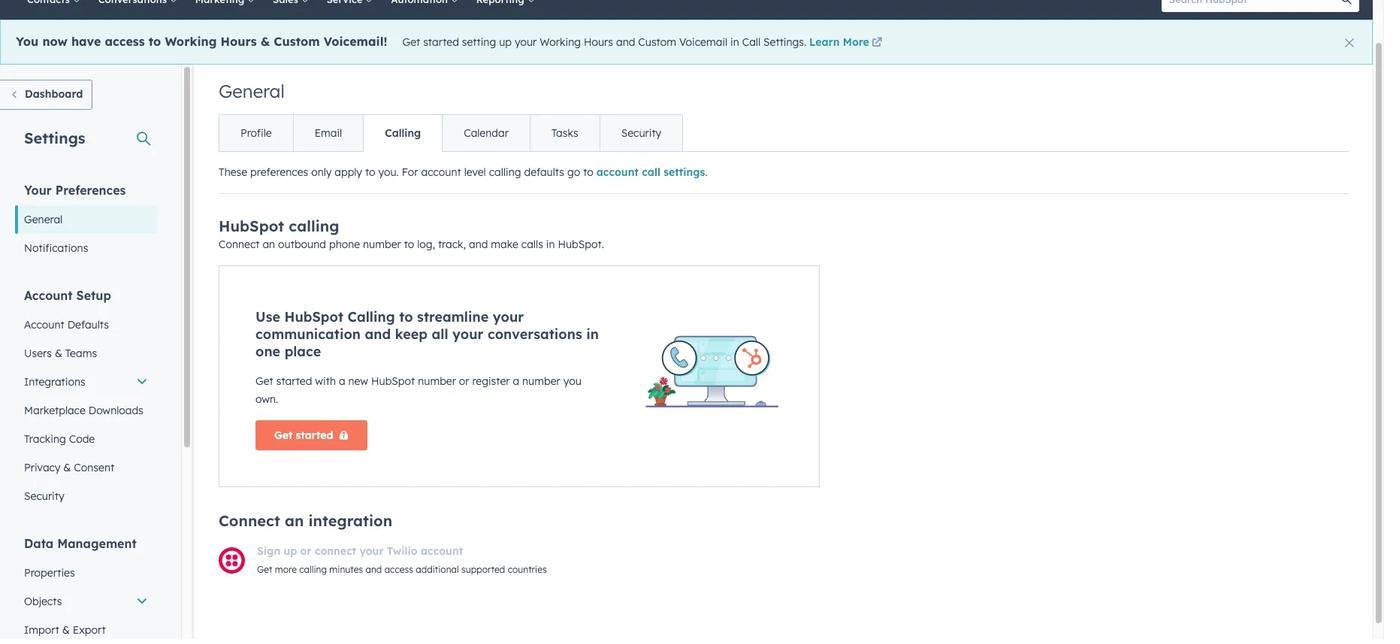 Task type: describe. For each thing, give the bounding box(es) containing it.
tasks link
[[530, 115, 600, 151]]

countries
[[508, 564, 547, 575]]

general link
[[15, 205, 157, 234]]

settings
[[664, 165, 705, 179]]

hubspot.
[[558, 238, 604, 251]]

in inside use hubspot calling to streamline your communication and keep all your conversations in one place
[[587, 326, 599, 343]]

calls
[[522, 238, 543, 251]]

close image
[[1346, 38, 1355, 47]]

users & teams
[[24, 347, 97, 360]]

calling inside hubspot calling connect an outbound phone number to log, track, and make calls in hubspot.
[[289, 217, 339, 235]]

started for use hubspot calling to streamline your communication and keep all your conversations in one place
[[276, 374, 312, 388]]

one
[[256, 343, 281, 360]]

your right streamline
[[493, 308, 524, 326]]

consent
[[74, 461, 114, 474]]

calendar link
[[442, 115, 530, 151]]

settings
[[24, 129, 85, 147]]

1 a from the left
[[339, 374, 346, 388]]

& inside alert
[[261, 34, 270, 49]]

integrations button
[[15, 368, 157, 396]]

custom for &
[[274, 34, 320, 49]]

own.
[[256, 392, 278, 406]]

calendar
[[464, 126, 509, 140]]

communication
[[256, 326, 361, 343]]

voicemail!
[[324, 34, 388, 49]]

account defaults
[[24, 318, 109, 332]]

export
[[73, 623, 106, 637]]

keep
[[395, 326, 428, 343]]

& for export
[[62, 623, 70, 637]]

access inside the "sign up or connect your twilio account get more calling minutes and access additional supported countries"
[[385, 564, 413, 575]]

calling set up image
[[643, 302, 783, 407]]

account left call
[[597, 165, 639, 179]]

number for calling
[[363, 238, 401, 251]]

settings.
[[764, 35, 807, 49]]

for
[[402, 165, 418, 179]]

downloads
[[89, 404, 143, 417]]

you now have access to working hours & custom voicemail!
[[16, 34, 388, 49]]

account for account setup
[[24, 288, 73, 303]]

working for your
[[540, 35, 581, 49]]

account inside the "sign up or connect your twilio account get more calling minutes and access additional supported countries"
[[421, 544, 463, 558]]

get started button
[[256, 420, 368, 450]]

hubspot inside get started with a new hubspot number or register a number you own.
[[371, 374, 415, 388]]

setting
[[462, 35, 496, 49]]

in inside alert
[[731, 35, 740, 49]]

sign up or connect your twilio account button
[[257, 542, 463, 560]]

number for started
[[418, 374, 456, 388]]

started inside button
[[296, 429, 333, 442]]

these
[[219, 165, 247, 179]]

notifications
[[24, 241, 88, 255]]

have
[[71, 34, 101, 49]]

more
[[843, 35, 870, 49]]

access inside alert
[[105, 34, 145, 49]]

sign
[[257, 544, 281, 558]]

security for top "security" link
[[622, 126, 662, 140]]

2 a from the left
[[513, 374, 520, 388]]

privacy
[[24, 461, 60, 474]]

account right 'for'
[[421, 165, 461, 179]]

register
[[472, 374, 510, 388]]

call
[[642, 165, 661, 179]]

conversations
[[488, 326, 582, 343]]

get started
[[274, 429, 333, 442]]

get for get started setting up your working hours and custom voicemail in call settings.
[[403, 35, 420, 49]]

code
[[69, 432, 95, 446]]

and inside use hubspot calling to streamline your communication and keep all your conversations in one place
[[365, 326, 391, 343]]

link opens in a new window image
[[872, 38, 883, 49]]

you
[[564, 374, 582, 388]]

more
[[275, 564, 297, 575]]

properties link
[[15, 559, 157, 587]]

get for get started with a new hubspot number or register a number you own.
[[256, 374, 273, 388]]

your
[[24, 183, 52, 198]]

learn more
[[810, 35, 870, 49]]

link opens in a new window image
[[872, 36, 883, 51]]

log,
[[417, 238, 435, 251]]

or inside get started with a new hubspot number or register a number you own.
[[459, 374, 470, 388]]

hours for &
[[221, 34, 257, 49]]

data management
[[24, 536, 137, 551]]

calling for defaults
[[489, 165, 521, 179]]

setup
[[76, 288, 111, 303]]

your preferences
[[24, 183, 126, 198]]

2 horizontal spatial number
[[523, 374, 561, 388]]

search image
[[1342, 0, 1353, 5]]

custom for and
[[639, 35, 677, 49]]

sign up or connect your twilio account get more calling minutes and access additional supported countries
[[257, 544, 547, 575]]

email link
[[293, 115, 363, 151]]

additional
[[416, 564, 459, 575]]

connect an integration
[[219, 511, 393, 530]]

use
[[256, 308, 280, 326]]

to left you.
[[365, 165, 376, 179]]

import
[[24, 623, 59, 637]]

hubspot calling connect an outbound phone number to log, track, and make calls in hubspot.
[[219, 217, 604, 251]]

users & teams link
[[15, 339, 157, 368]]

integration
[[309, 511, 393, 530]]

use hubspot calling to streamline your communication and keep all your conversations in one place
[[256, 308, 599, 360]]

make
[[491, 238, 519, 251]]

management
[[57, 536, 137, 551]]

now
[[42, 34, 68, 49]]

go
[[568, 165, 581, 179]]

account setup element
[[15, 287, 157, 510]]

tasks
[[552, 126, 579, 140]]

you.
[[378, 165, 399, 179]]

account defaults link
[[15, 311, 157, 339]]

.
[[705, 165, 708, 179]]

your right all
[[453, 326, 484, 343]]

properties
[[24, 566, 75, 580]]

call
[[743, 35, 761, 49]]

data
[[24, 536, 54, 551]]

in inside hubspot calling connect an outbound phone number to log, track, and make calls in hubspot.
[[546, 238, 555, 251]]

1 horizontal spatial an
[[285, 511, 304, 530]]

you now have access to working hours & custom voicemail! alert
[[0, 20, 1374, 65]]

learn more link
[[810, 35, 886, 51]]

tracking
[[24, 432, 66, 446]]

& for teams
[[55, 347, 62, 360]]

& for consent
[[63, 461, 71, 474]]

Search HubSpot search field
[[1162, 0, 1347, 12]]



Task type: locate. For each thing, give the bounding box(es) containing it.
hours
[[221, 34, 257, 49], [584, 35, 614, 49]]

1 horizontal spatial a
[[513, 374, 520, 388]]

outbound
[[278, 238, 326, 251]]

access
[[105, 34, 145, 49], [385, 564, 413, 575]]

started left setting at left top
[[423, 35, 459, 49]]

number right phone at left
[[363, 238, 401, 251]]

to right the go
[[584, 165, 594, 179]]

connect
[[219, 238, 260, 251], [219, 511, 280, 530]]

calling right more
[[299, 564, 327, 575]]

objects button
[[15, 587, 157, 616]]

or left connect in the left of the page
[[300, 544, 312, 558]]

to left log,
[[404, 238, 415, 251]]

privacy & consent
[[24, 461, 114, 474]]

email
[[315, 126, 342, 140]]

up up more
[[284, 544, 297, 558]]

marketplace downloads link
[[15, 396, 157, 425]]

0 horizontal spatial general
[[24, 213, 63, 226]]

1 vertical spatial hubspot
[[285, 308, 344, 326]]

calling up outbound
[[289, 217, 339, 235]]

or left register in the left bottom of the page
[[459, 374, 470, 388]]

1 vertical spatial access
[[385, 564, 413, 575]]

calling inside the "sign up or connect your twilio account get more calling minutes and access additional supported countries"
[[299, 564, 327, 575]]

an up more
[[285, 511, 304, 530]]

custom left voicemail!
[[274, 34, 320, 49]]

hubspot up place
[[285, 308, 344, 326]]

all
[[432, 326, 449, 343]]

security down privacy
[[24, 489, 64, 503]]

account for account defaults
[[24, 318, 64, 332]]

1 horizontal spatial or
[[459, 374, 470, 388]]

1 vertical spatial an
[[285, 511, 304, 530]]

0 horizontal spatial custom
[[274, 34, 320, 49]]

calling inside calling link
[[385, 126, 421, 140]]

dashboard link
[[0, 80, 93, 110]]

0 vertical spatial security link
[[600, 115, 683, 151]]

& inside "data management" element
[[62, 623, 70, 637]]

access down twilio
[[385, 564, 413, 575]]

get for get started
[[274, 429, 293, 442]]

preferences
[[55, 183, 126, 198]]

in
[[731, 35, 740, 49], [546, 238, 555, 251], [587, 326, 599, 343]]

0 horizontal spatial working
[[165, 34, 217, 49]]

to right "have"
[[149, 34, 161, 49]]

1 vertical spatial account
[[24, 318, 64, 332]]

1 horizontal spatial access
[[385, 564, 413, 575]]

general down your
[[24, 213, 63, 226]]

to inside use hubspot calling to streamline your communication and keep all your conversations in one place
[[399, 308, 413, 326]]

started down with
[[296, 429, 333, 442]]

twilio
[[387, 544, 418, 558]]

your inside the "sign up or connect your twilio account get more calling minutes and access additional supported countries"
[[360, 544, 384, 558]]

started
[[423, 35, 459, 49], [276, 374, 312, 388], [296, 429, 333, 442]]

1 horizontal spatial custom
[[639, 35, 677, 49]]

0 horizontal spatial number
[[363, 238, 401, 251]]

general
[[219, 80, 285, 102], [24, 213, 63, 226]]

calling link
[[363, 115, 442, 151]]

defaults
[[524, 165, 565, 179]]

1 horizontal spatial general
[[219, 80, 285, 102]]

1 horizontal spatial hours
[[584, 35, 614, 49]]

streamline
[[417, 308, 489, 326]]

calling
[[385, 126, 421, 140], [348, 308, 395, 326]]

2 vertical spatial in
[[587, 326, 599, 343]]

supported
[[462, 564, 505, 575]]

navigation
[[219, 114, 684, 152]]

started down place
[[276, 374, 312, 388]]

an
[[263, 238, 275, 251], [285, 511, 304, 530]]

profile
[[241, 126, 272, 140]]

objects
[[24, 595, 62, 608]]

level
[[464, 165, 486, 179]]

and inside the "sign up or connect your twilio account get more calling minutes and access additional supported countries"
[[366, 564, 382, 575]]

1 vertical spatial or
[[300, 544, 312, 558]]

started inside get started with a new hubspot number or register a number you own.
[[276, 374, 312, 388]]

1 connect from the top
[[219, 238, 260, 251]]

security inside account setup element
[[24, 489, 64, 503]]

connect
[[315, 544, 356, 558]]

security up "account call settings" link on the top of the page
[[622, 126, 662, 140]]

account
[[421, 165, 461, 179], [597, 165, 639, 179], [421, 544, 463, 558]]

in right calls
[[546, 238, 555, 251]]

0 vertical spatial hubspot
[[219, 217, 284, 235]]

your inside you now have access to working hours & custom voicemail! alert
[[515, 35, 537, 49]]

search button
[[1335, 0, 1360, 12]]

users
[[24, 347, 52, 360]]

calling up 'for'
[[385, 126, 421, 140]]

0 vertical spatial or
[[459, 374, 470, 388]]

connect left outbound
[[219, 238, 260, 251]]

calling right level at the left of the page
[[489, 165, 521, 179]]

account up additional
[[421, 544, 463, 558]]

0 horizontal spatial in
[[546, 238, 555, 251]]

calling left keep
[[348, 308, 395, 326]]

dashboard
[[25, 87, 83, 101]]

to inside alert
[[149, 34, 161, 49]]

number left you
[[523, 374, 561, 388]]

get inside the "sign up or connect your twilio account get more calling minutes and access additional supported countries"
[[257, 564, 272, 575]]

1 horizontal spatial security
[[622, 126, 662, 140]]

2 connect from the top
[[219, 511, 280, 530]]

a
[[339, 374, 346, 388], [513, 374, 520, 388]]

0 horizontal spatial a
[[339, 374, 346, 388]]

0 vertical spatial account
[[24, 288, 73, 303]]

new
[[348, 374, 368, 388]]

up right setting at left top
[[499, 35, 512, 49]]

1 vertical spatial general
[[24, 213, 63, 226]]

data management element
[[15, 535, 157, 639]]

track,
[[438, 238, 466, 251]]

1 vertical spatial security link
[[15, 482, 157, 510]]

number down all
[[418, 374, 456, 388]]

0 vertical spatial security
[[622, 126, 662, 140]]

phone
[[329, 238, 360, 251]]

started for you now have access to working hours & custom voicemail!
[[423, 35, 459, 49]]

your preferences element
[[15, 182, 157, 262]]

0 horizontal spatial hours
[[221, 34, 257, 49]]

general inside 'link'
[[24, 213, 63, 226]]

0 horizontal spatial access
[[105, 34, 145, 49]]

account setup
[[24, 288, 111, 303]]

in left call
[[731, 35, 740, 49]]

teams
[[65, 347, 97, 360]]

to left all
[[399, 308, 413, 326]]

in right conversations
[[587, 326, 599, 343]]

1 horizontal spatial security link
[[600, 115, 683, 151]]

0 vertical spatial started
[[423, 35, 459, 49]]

learn
[[810, 35, 840, 49]]

2 vertical spatial hubspot
[[371, 374, 415, 388]]

and inside you now have access to working hours & custom voicemail! alert
[[616, 35, 636, 49]]

to inside hubspot calling connect an outbound phone number to log, track, and make calls in hubspot.
[[404, 238, 415, 251]]

1 vertical spatial up
[[284, 544, 297, 558]]

calling inside use hubspot calling to streamline your communication and keep all your conversations in one place
[[348, 308, 395, 326]]

0 vertical spatial in
[[731, 35, 740, 49]]

2 vertical spatial calling
[[299, 564, 327, 575]]

general up profile link
[[219, 80, 285, 102]]

number
[[363, 238, 401, 251], [418, 374, 456, 388], [523, 374, 561, 388]]

calling for minutes
[[299, 564, 327, 575]]

connect inside hubspot calling connect an outbound phone number to log, track, and make calls in hubspot.
[[219, 238, 260, 251]]

integrations
[[24, 375, 85, 389]]

your left twilio
[[360, 544, 384, 558]]

hubspot
[[219, 217, 284, 235], [285, 308, 344, 326], [371, 374, 415, 388]]

up
[[499, 35, 512, 49], [284, 544, 297, 558]]

preferences
[[250, 165, 308, 179]]

0 horizontal spatial security link
[[15, 482, 157, 510]]

apply
[[335, 165, 362, 179]]

get up own. on the bottom of the page
[[256, 374, 273, 388]]

hours for and
[[584, 35, 614, 49]]

0 horizontal spatial an
[[263, 238, 275, 251]]

0 vertical spatial calling
[[385, 126, 421, 140]]

get inside you now have access to working hours & custom voicemail! alert
[[403, 35, 420, 49]]

access right "have"
[[105, 34, 145, 49]]

hubspot up outbound
[[219, 217, 284, 235]]

notifications link
[[15, 234, 157, 262]]

1 vertical spatial calling
[[348, 308, 395, 326]]

account up account defaults
[[24, 288, 73, 303]]

started inside you now have access to working hours & custom voicemail! alert
[[423, 35, 459, 49]]

get down sign
[[257, 564, 272, 575]]

navigation containing profile
[[219, 114, 684, 152]]

and inside hubspot calling connect an outbound phone number to log, track, and make calls in hubspot.
[[469, 238, 488, 251]]

with
[[315, 374, 336, 388]]

hubspot inside use hubspot calling to streamline your communication and keep all your conversations in one place
[[285, 308, 344, 326]]

get started with a new hubspot number or register a number you own.
[[256, 374, 582, 406]]

account up users
[[24, 318, 64, 332]]

1 account from the top
[[24, 288, 73, 303]]

an left outbound
[[263, 238, 275, 251]]

custom left voicemail
[[639, 35, 677, 49]]

security link up "account call settings" link on the top of the page
[[600, 115, 683, 151]]

&
[[261, 34, 270, 49], [55, 347, 62, 360], [63, 461, 71, 474], [62, 623, 70, 637]]

defaults
[[67, 318, 109, 332]]

hubspot inside hubspot calling connect an outbound phone number to log, track, and make calls in hubspot.
[[219, 217, 284, 235]]

1 horizontal spatial in
[[587, 326, 599, 343]]

you
[[16, 34, 39, 49]]

working for to
[[165, 34, 217, 49]]

0 vertical spatial general
[[219, 80, 285, 102]]

an inside hubspot calling connect an outbound phone number to log, track, and make calls in hubspot.
[[263, 238, 275, 251]]

place
[[285, 343, 321, 360]]

0 vertical spatial up
[[499, 35, 512, 49]]

2 vertical spatial started
[[296, 429, 333, 442]]

a left new
[[339, 374, 346, 388]]

minutes
[[330, 564, 363, 575]]

only
[[311, 165, 332, 179]]

1 vertical spatial security
[[24, 489, 64, 503]]

up inside you now have access to working hours & custom voicemail! alert
[[499, 35, 512, 49]]

0 vertical spatial an
[[263, 238, 275, 251]]

get inside get started button
[[274, 429, 293, 442]]

1 horizontal spatial up
[[499, 35, 512, 49]]

or inside the "sign up or connect your twilio account get more calling minutes and access additional supported countries"
[[300, 544, 312, 558]]

number inside hubspot calling connect an outbound phone number to log, track, and make calls in hubspot.
[[363, 238, 401, 251]]

get
[[403, 35, 420, 49], [256, 374, 273, 388], [274, 429, 293, 442], [257, 564, 272, 575]]

0 horizontal spatial or
[[300, 544, 312, 558]]

profile link
[[220, 115, 293, 151]]

0 vertical spatial connect
[[219, 238, 260, 251]]

1 vertical spatial connect
[[219, 511, 280, 530]]

get right voicemail!
[[403, 35, 420, 49]]

get started setting up your working hours and custom voicemail in call settings.
[[403, 35, 810, 49]]

get down own. on the bottom of the page
[[274, 429, 293, 442]]

0 vertical spatial calling
[[489, 165, 521, 179]]

1 vertical spatial started
[[276, 374, 312, 388]]

2 horizontal spatial in
[[731, 35, 740, 49]]

security link down consent
[[15, 482, 157, 510]]

1 horizontal spatial working
[[540, 35, 581, 49]]

privacy & consent link
[[15, 453, 157, 482]]

get inside get started with a new hubspot number or register a number you own.
[[256, 374, 273, 388]]

0 vertical spatial access
[[105, 34, 145, 49]]

1 horizontal spatial number
[[418, 374, 456, 388]]

2 account from the top
[[24, 318, 64, 332]]

up inside the "sign up or connect your twilio account get more calling minutes and access additional supported countries"
[[284, 544, 297, 558]]

hubspot right new
[[371, 374, 415, 388]]

security for "security" link to the bottom
[[24, 489, 64, 503]]

tracking code link
[[15, 425, 157, 453]]

marketplace downloads
[[24, 404, 143, 417]]

or
[[459, 374, 470, 388], [300, 544, 312, 558]]

connect up sign
[[219, 511, 280, 530]]

1 vertical spatial calling
[[289, 217, 339, 235]]

your right setting at left top
[[515, 35, 537, 49]]

import & export
[[24, 623, 106, 637]]

0 horizontal spatial up
[[284, 544, 297, 558]]

a right register in the left bottom of the page
[[513, 374, 520, 388]]

working
[[165, 34, 217, 49], [540, 35, 581, 49]]

0 horizontal spatial security
[[24, 489, 64, 503]]

1 vertical spatial in
[[546, 238, 555, 251]]

tracking code
[[24, 432, 95, 446]]



Task type: vqa. For each thing, say whether or not it's contained in the screenshot.
Service link
no



